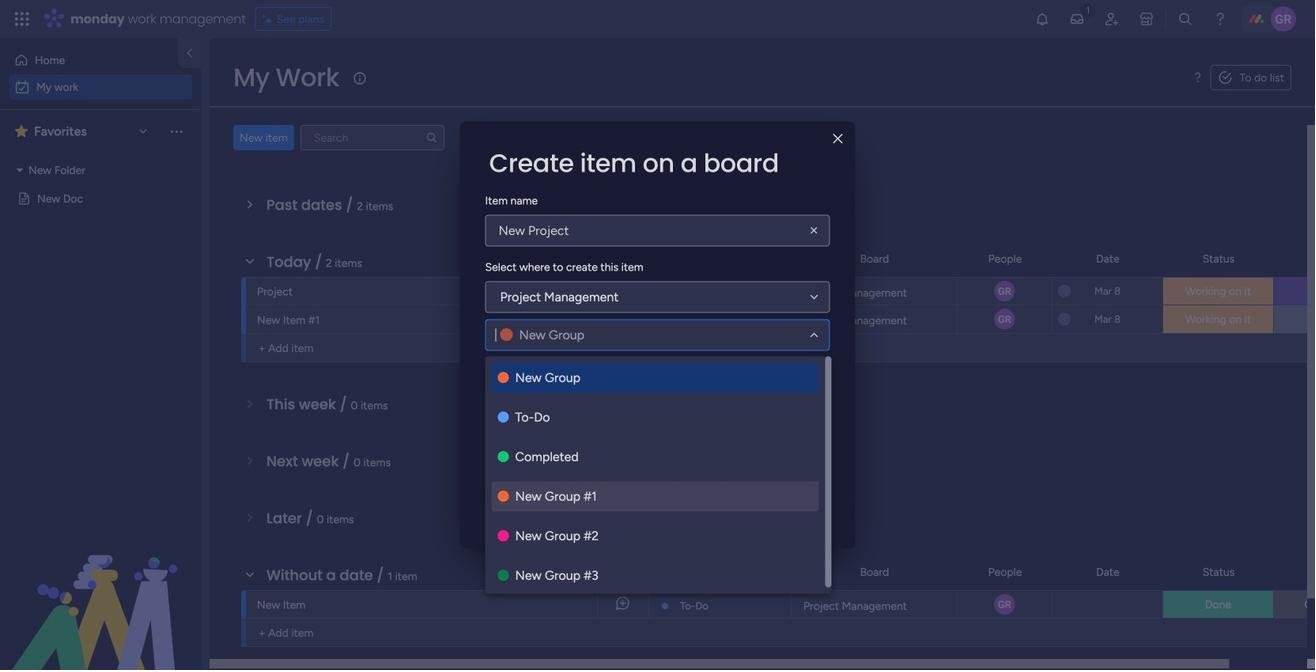 Task type: vqa. For each thing, say whether or not it's contained in the screenshot.
Main workspace button
no



Task type: locate. For each thing, give the bounding box(es) containing it.
2 vertical spatial v2 circle image
[[498, 490, 509, 503]]

0 vertical spatial v2 circle image
[[498, 371, 509, 384]]

v2 circle image
[[498, 371, 509, 384], [498, 410, 509, 424], [498, 490, 509, 503]]

For example, project proposal text field
[[485, 215, 830, 246]]

lottie animation image
[[0, 510, 202, 670]]

1 image
[[1082, 1, 1096, 19]]

1 vertical spatial v2 circle image
[[498, 410, 509, 424]]

Filter dashboard by text search field
[[301, 125, 445, 150]]

v2 circle image
[[500, 328, 513, 343], [498, 450, 509, 464], [498, 529, 509, 543], [498, 569, 509, 582]]

3 v2 circle image from the top
[[498, 490, 509, 503]]

notifications image
[[1035, 11, 1051, 27]]

search image
[[426, 131, 438, 144]]

0 vertical spatial option
[[9, 47, 169, 73]]

select product image
[[14, 11, 30, 27]]

option
[[9, 47, 169, 73], [9, 74, 192, 100]]

see plans image
[[262, 10, 277, 28]]

list box
[[0, 153, 202, 308]]

1 v2 circle image from the top
[[498, 371, 509, 384]]

search everything image
[[1178, 11, 1194, 27]]

monday marketplace image
[[1139, 11, 1155, 27]]

None search field
[[301, 125, 445, 150]]

v2 star 2 image
[[15, 122, 28, 141]]

1 vertical spatial option
[[9, 74, 192, 100]]



Task type: describe. For each thing, give the bounding box(es) containing it.
help image
[[1213, 11, 1229, 27]]

lottie animation element
[[0, 510, 202, 670]]

public board image
[[17, 191, 32, 206]]

greg robinson image
[[1272, 6, 1297, 32]]

caret down image
[[17, 165, 23, 176]]

update feed image
[[1070, 11, 1086, 27]]

close image
[[834, 133, 843, 145]]

2 v2 circle image from the top
[[498, 410, 509, 424]]

invite members image
[[1105, 11, 1120, 27]]

1 option from the top
[[9, 47, 169, 73]]

2 option from the top
[[9, 74, 192, 100]]



